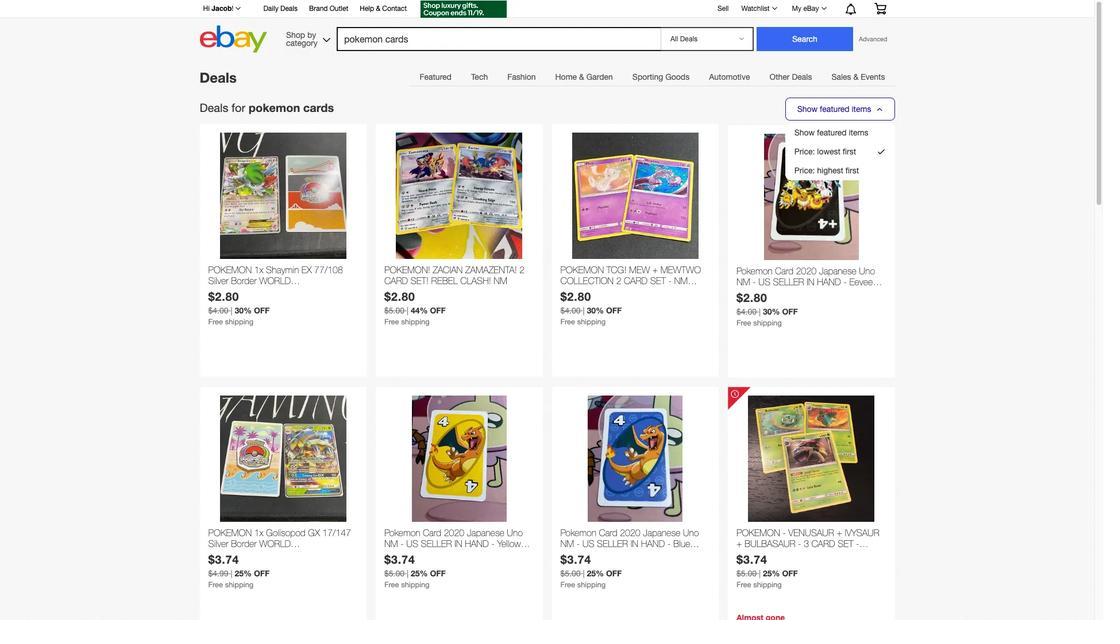 Task type: locate. For each thing, give the bounding box(es) containing it.
3 $3.74 from the left
[[561, 553, 592, 567]]

us inside pokemon card 2020 japanese uno nm - us seller in hand - blue charizard
[[583, 539, 595, 550]]

2 horizontal spatial seller
[[773, 277, 805, 288]]

1 horizontal spatial 2020
[[620, 528, 641, 539]]

hand left blue
[[641, 539, 665, 550]]

free for pokemon card 2020 japanese uno nm - us seller in hand - yellow charizard
[[385, 581, 399, 590]]

featured
[[820, 105, 850, 114], [817, 128, 847, 137]]

2 border from the top
[[231, 539, 257, 550]]

| right $4.99 at the bottom left of page
[[231, 570, 233, 579]]

| down pokemon card 2020 japanese uno nm - us seller in hand - blue charizard
[[583, 570, 585, 579]]

0 horizontal spatial $2.80 $4.00 | 30% off free shipping
[[208, 290, 270, 327]]

japanese up eevee
[[819, 266, 857, 276]]

deals inside daily deals link
[[280, 5, 298, 13]]

deals right daily
[[280, 5, 298, 13]]

gx
[[308, 528, 320, 539]]

3 25% from the left
[[587, 569, 604, 579]]

0 vertical spatial show featured items
[[798, 105, 872, 114]]

2 25% from the left
[[411, 569, 428, 579]]

2 right the zamazenta! on the top left of page
[[520, 265, 525, 275]]

pokemon inside pokemon card 2020 japanese uno nm - us seller in hand - blue charizard
[[561, 528, 597, 539]]

shipping down cards
[[577, 318, 606, 327]]

2 $3.74 $5.00 | 25% off free shipping from the left
[[561, 553, 622, 590]]

featured up show featured items link
[[820, 105, 850, 114]]

card for pokemon 1x shaymin ex 77/108 silver border world championships card nm
[[281, 287, 305, 297]]

uno inside pokemon card 2020 japanese uno nm - us seller in hand - yellow charizard
[[507, 528, 523, 539]]

uno up yellow
[[507, 528, 523, 539]]

uno for eevee
[[860, 266, 875, 276]]

2020 for yellow
[[444, 528, 465, 539]]

| down pokemon 1x shaymin ex 77/108 silver border world championships card nm
[[231, 306, 233, 316]]

featured for show featured items link
[[817, 128, 847, 137]]

charizard
[[385, 550, 421, 561], [561, 550, 597, 561]]

card inside pokemon - venusaur + ivysaur + bulbasaur - 3 card set - shining legends nm
[[812, 539, 836, 550]]

tab list
[[410, 65, 895, 89]]

0 horizontal spatial in
[[455, 539, 463, 550]]

card down the golisopod at the left
[[281, 550, 305, 561]]

1 horizontal spatial seller
[[597, 539, 628, 550]]

2020
[[796, 266, 817, 276], [444, 528, 465, 539], [620, 528, 641, 539]]

1 horizontal spatial set
[[838, 539, 854, 550]]

& right home
[[579, 72, 584, 82]]

0 vertical spatial 1x
[[254, 265, 264, 275]]

hi jacob !
[[203, 4, 234, 13]]

items inside popup button
[[852, 105, 872, 114]]

1 horizontal spatial $3.74 $5.00 | 25% off free shipping
[[561, 553, 622, 590]]

+
[[653, 265, 658, 275], [837, 528, 843, 539], [737, 539, 742, 550]]

0 horizontal spatial us
[[407, 539, 419, 550]]

fashion link
[[498, 66, 546, 89]]

deals inside deals for pokemon cards
[[200, 101, 228, 114]]

pokemon up 'bulbasaur'
[[737, 528, 780, 539]]

0 horizontal spatial japanese
[[467, 528, 505, 539]]

1 silver from the top
[[208, 276, 229, 286]]

off down pokemon tcg! mew + mewtwo collection 2 card set - nm cards
[[606, 306, 622, 316]]

25% for pokemon card 2020 japanese uno nm - us seller in hand - yellow charizard
[[411, 569, 428, 579]]

+ left ivysaur
[[837, 528, 843, 539]]

pokemon inside pokemon card 2020 japanese uno nm - us seller in hand - yellow charizard
[[385, 528, 420, 539]]

1 vertical spatial silver
[[208, 539, 229, 550]]

30% down cards
[[587, 306, 604, 316]]

pokemon 1x shaymin ex 77/108 silver border world championships card nm link
[[208, 265, 358, 297]]

+ inside pokemon tcg! mew + mewtwo collection 2 card set - nm cards
[[653, 265, 658, 275]]

world inside pokemon 1x shaymin ex 77/108 silver border world championships card nm
[[259, 276, 291, 286]]

$5.00 inside pokemon! zacian zamazenta! 2 card set! rebel clash! nm $2.80 $5.00 | 44% off free shipping
[[385, 306, 405, 316]]

& right help
[[376, 5, 381, 13]]

2 inside pokemon tcg! mew + mewtwo collection 2 card set - nm cards
[[617, 276, 622, 286]]

off down pokemon card 2020 japanese uno nm - us seller in hand - eevee eeveelutions
[[783, 307, 798, 317]]

uno up blue
[[683, 528, 699, 539]]

$2.80 $4.00 | 30% off free shipping
[[208, 290, 270, 327], [561, 290, 622, 327], [737, 291, 798, 328]]

off down pokemon card 2020 japanese uno nm - us seller in hand - yellow charizard
[[430, 569, 446, 579]]

| inside the $3.74 $4.99 | 25% off free shipping
[[231, 570, 233, 579]]

1 $3.74 from the left
[[208, 553, 239, 567]]

contact
[[382, 5, 407, 13]]

border
[[231, 276, 257, 286], [231, 539, 257, 550]]

championships up $4.99 at the bottom left of page
[[208, 550, 279, 561]]

pokemon inside pokemon - venusaur + ivysaur + bulbasaur - 3 card set - shining legends nm
[[737, 528, 780, 539]]

pokemon!
[[385, 265, 430, 275]]

shipping inside pokemon! zacian zamazenta! 2 card set! rebel clash! nm $2.80 $5.00 | 44% off free shipping
[[401, 318, 430, 327]]

show up show featured items link
[[798, 105, 818, 114]]

us inside pokemon card 2020 japanese uno nm - us seller in hand - yellow charizard
[[407, 539, 419, 550]]

ivysaur
[[845, 528, 880, 539]]

help & contact
[[360, 5, 407, 13]]

japanese inside pokemon card 2020 japanese uno nm - us seller in hand - blue charizard
[[643, 528, 681, 539]]

2 horizontal spatial hand
[[817, 277, 841, 288]]

$2.80 for pokemon tcg! mew + mewtwo collection 2 card set - nm cards
[[561, 290, 592, 304]]

0 horizontal spatial pokemon
[[385, 528, 420, 539]]

shipping down pokemon 1x shaymin ex 77/108 silver border world championships card nm
[[225, 318, 254, 327]]

| down pokemon card 2020 japanese uno nm - us seller in hand - yellow charizard
[[407, 570, 409, 579]]

price: left highest
[[795, 166, 815, 175]]

2020 for eevee
[[796, 266, 817, 276]]

border for $2.80
[[231, 276, 257, 286]]

| down cards
[[583, 306, 585, 316]]

japanese for yellow
[[467, 528, 505, 539]]

get the coupon image
[[421, 1, 507, 18]]

$3.74 inside the $3.74 $4.99 | 25% off free shipping
[[208, 553, 239, 567]]

$3.74 $5.00 | 25% off free shipping
[[385, 553, 446, 590], [561, 553, 622, 590], [737, 553, 798, 590]]

world for $2.80
[[259, 276, 291, 286]]

hand left yellow
[[465, 539, 489, 550]]

1 vertical spatial set
[[838, 539, 854, 550]]

none submit inside shop by category banner
[[757, 27, 854, 51]]

shipping down $4.99 at the bottom left of page
[[225, 581, 254, 590]]

17/147
[[323, 528, 351, 539]]

card inside pokemon tcg! mew + mewtwo collection 2 card set - nm cards
[[624, 276, 648, 286]]

2020 inside pokemon card 2020 japanese uno nm - us seller in hand - yellow charizard
[[444, 528, 465, 539]]

pokemon left "shaymin" on the top of the page
[[208, 265, 252, 275]]

2 silver from the top
[[208, 539, 229, 550]]

show featured items
[[798, 105, 872, 114], [795, 128, 869, 137]]

25% for pokemon 1x golisopod gx 17/147 silver border world championships card nm
[[235, 569, 252, 579]]

first right highest
[[846, 166, 859, 175]]

1 vertical spatial price:
[[795, 166, 815, 175]]

uno inside pokemon card 2020 japanese uno nm - us seller in hand - blue charizard
[[683, 528, 699, 539]]

| for pokemon 1x shaymin ex 77/108 silver border world championships card nm
[[231, 306, 233, 316]]

25% down pokemon card 2020 japanese uno nm - us seller in hand - blue charizard
[[587, 569, 604, 579]]

off for pokemon tcg! mew + mewtwo collection 2 card set - nm cards
[[606, 306, 622, 316]]

seller inside pokemon card 2020 japanese uno nm - us seller in hand - eevee eeveelutions
[[773, 277, 805, 288]]

deals right 'other' at the right top
[[792, 72, 812, 82]]

1 horizontal spatial pokemon
[[561, 528, 597, 539]]

card inside pokemon 1x shaymin ex 77/108 silver border world championships card nm
[[281, 287, 305, 297]]

first
[[843, 147, 857, 156], [846, 166, 859, 175]]

1x left the golisopod at the left
[[254, 528, 264, 539]]

1 vertical spatial items
[[849, 128, 869, 137]]

1 horizontal spatial in
[[631, 539, 639, 550]]

featured inside popup button
[[820, 105, 850, 114]]

0 horizontal spatial +
[[653, 265, 658, 275]]

price: lowest first
[[795, 147, 857, 156]]

2 horizontal spatial us
[[759, 277, 771, 288]]

seller inside pokemon card 2020 japanese uno nm - us seller in hand - yellow charizard
[[421, 539, 452, 550]]

help & contact link
[[360, 3, 407, 16]]

venusaur
[[789, 528, 835, 539]]

championships inside pokemon 1x golisopod gx 17/147 silver border world championships card nm
[[208, 550, 279, 561]]

items down show featured items popup button
[[849, 128, 869, 137]]

1 vertical spatial first
[[846, 166, 859, 175]]

$2.80 $4.00 | 30% off free shipping for border
[[208, 290, 270, 327]]

0 vertical spatial featured
[[820, 105, 850, 114]]

pokemon
[[208, 265, 252, 275], [561, 265, 604, 275], [208, 528, 252, 539], [737, 528, 780, 539]]

1 horizontal spatial card
[[599, 528, 618, 539]]

shipping inside the $3.74 $4.99 | 25% off free shipping
[[225, 581, 254, 590]]

brand
[[309, 5, 328, 13]]

for
[[232, 101, 246, 114]]

japanese up blue
[[643, 528, 681, 539]]

1 world from the top
[[259, 276, 291, 286]]

world down the golisopod at the left
[[259, 539, 291, 550]]

world inside pokemon 1x golisopod gx 17/147 silver border world championships card nm
[[259, 539, 291, 550]]

0 horizontal spatial hand
[[465, 539, 489, 550]]

free for pokemon card 2020 japanese uno nm - us seller in hand - blue charizard
[[561, 581, 575, 590]]

| left 44%
[[407, 306, 409, 316]]

0 horizontal spatial &
[[376, 5, 381, 13]]

charizard inside pokemon card 2020 japanese uno nm - us seller in hand - blue charizard
[[561, 550, 597, 561]]

25%
[[235, 569, 252, 579], [411, 569, 428, 579], [587, 569, 604, 579], [763, 569, 780, 579]]

card down pokemon!
[[385, 276, 408, 286]]

shipping for pokemon 1x golisopod gx 17/147 silver border world championships card nm
[[225, 581, 254, 590]]

hand for blue
[[641, 539, 665, 550]]

pokemon inside pokemon 1x shaymin ex 77/108 silver border world championships card nm
[[208, 265, 252, 275]]

1 vertical spatial featured
[[817, 128, 847, 137]]

card
[[775, 266, 794, 276], [423, 528, 442, 539], [599, 528, 618, 539]]

items down sales & events
[[852, 105, 872, 114]]

0 horizontal spatial card
[[423, 528, 442, 539]]

card inside pokemon card 2020 japanese uno nm - us seller in hand - eevee eeveelutions
[[775, 266, 794, 276]]

pokemon
[[737, 266, 773, 276], [385, 528, 420, 539], [561, 528, 597, 539]]

seller
[[773, 277, 805, 288], [421, 539, 452, 550], [597, 539, 628, 550]]

border inside pokemon 1x shaymin ex 77/108 silver border world championships card nm
[[231, 276, 257, 286]]

card down mew
[[624, 276, 648, 286]]

show featured items up show featured items link
[[798, 105, 872, 114]]

card inside pokemon card 2020 japanese uno nm - us seller in hand - yellow charizard
[[423, 528, 442, 539]]

charizard for pokemon card 2020 japanese uno nm - us seller in hand - blue charizard
[[561, 550, 597, 561]]

card for pokemon card 2020 japanese uno nm - us seller in hand - eevee eeveelutions
[[775, 266, 794, 276]]

& right the "sales"
[[854, 72, 859, 82]]

1 horizontal spatial hand
[[641, 539, 665, 550]]

championships
[[208, 287, 279, 297], [208, 550, 279, 561]]

pokemon card 2020 japanese uno nm - us seller in hand - blue charizard link
[[561, 528, 710, 561]]

us inside pokemon card 2020 japanese uno nm - us seller in hand - eevee eeveelutions
[[759, 277, 771, 288]]

25% inside the $3.74 $4.99 | 25% off free shipping
[[235, 569, 252, 579]]

in left eevee
[[807, 277, 815, 288]]

featured
[[420, 72, 452, 82]]

1 vertical spatial championships
[[208, 550, 279, 561]]

$2.80
[[208, 290, 239, 304], [385, 290, 415, 304], [561, 290, 592, 304], [737, 291, 768, 305]]

sporting goods link
[[623, 66, 700, 89]]

1 vertical spatial +
[[837, 528, 843, 539]]

1 1x from the top
[[254, 265, 264, 275]]

free
[[208, 318, 223, 327], [385, 318, 399, 327], [561, 318, 575, 327], [737, 319, 752, 328], [208, 581, 223, 590], [385, 581, 399, 590], [561, 581, 575, 590], [737, 581, 752, 590]]

1 vertical spatial border
[[231, 539, 257, 550]]

seller inside pokemon card 2020 japanese uno nm - us seller in hand - blue charizard
[[597, 539, 628, 550]]

in left yellow
[[455, 539, 463, 550]]

1x left "shaymin" on the top of the page
[[254, 265, 264, 275]]

shipping down shining
[[754, 581, 782, 590]]

1 horizontal spatial charizard
[[561, 550, 597, 561]]

japanese inside pokemon card 2020 japanese uno nm - us seller in hand - eevee eeveelutions
[[819, 266, 857, 276]]

show featured items for show featured items link
[[795, 128, 869, 137]]

by
[[308, 30, 316, 39]]

hand left eevee
[[817, 277, 841, 288]]

menu bar
[[410, 65, 895, 89]]

0 vertical spatial championships
[[208, 287, 279, 297]]

30%
[[235, 306, 252, 316], [587, 306, 604, 316], [763, 307, 780, 317]]

0 vertical spatial show
[[798, 105, 818, 114]]

set
[[650, 276, 666, 286], [838, 539, 854, 550]]

-
[[669, 276, 672, 286], [753, 277, 756, 288], [844, 277, 847, 288], [783, 528, 786, 539], [401, 539, 404, 550], [492, 539, 495, 550], [577, 539, 580, 550], [668, 539, 671, 550], [798, 539, 802, 550], [856, 539, 860, 550]]

free inside pokemon! zacian zamazenta! 2 card set! rebel clash! nm $2.80 $5.00 | 44% off free shipping
[[385, 318, 399, 327]]

menu bar containing featured
[[410, 65, 895, 89]]

0 vertical spatial +
[[653, 265, 658, 275]]

show inside popup button
[[798, 105, 818, 114]]

2 horizontal spatial 30%
[[763, 307, 780, 317]]

shipping for pokemon card 2020 japanese uno nm - us seller in hand - eevee eeveelutions
[[754, 319, 782, 328]]

1 horizontal spatial $2.80 $4.00 | 30% off free shipping
[[561, 290, 622, 327]]

shipping down pokemon card 2020 japanese uno nm - us seller in hand - blue charizard
[[577, 581, 606, 590]]

0 horizontal spatial set
[[650, 276, 666, 286]]

1 charizard from the left
[[385, 550, 421, 561]]

world for $3.74
[[259, 539, 291, 550]]

+ right mew
[[653, 265, 658, 275]]

us for pokemon card 2020 japanese uno nm - us seller in hand - yellow charizard
[[407, 539, 419, 550]]

1 vertical spatial world
[[259, 539, 291, 550]]

card down "shaymin" on the top of the page
[[281, 287, 305, 297]]

pokemon 1x shaymin ex 77/108 silver border world championships card nm
[[208, 265, 343, 297]]

uno for blue
[[683, 528, 699, 539]]

sporting
[[633, 72, 663, 82]]

pokemon up collection
[[561, 265, 604, 275]]

$4.00 for pokemon tcg! mew + mewtwo collection 2 card set - nm cards
[[561, 306, 581, 316]]

0 horizontal spatial charizard
[[385, 550, 421, 561]]

0 horizontal spatial 2
[[520, 265, 525, 275]]

1 $3.74 $5.00 | 25% off free shipping from the left
[[385, 553, 446, 590]]

zacian
[[433, 265, 463, 275]]

2 inside pokemon! zacian zamazenta! 2 card set! rebel clash! nm $2.80 $5.00 | 44% off free shipping
[[520, 265, 525, 275]]

+ up shining
[[737, 539, 742, 550]]

deals left the for
[[200, 101, 228, 114]]

off inside pokemon! zacian zamazenta! 2 card set! rebel clash! nm $2.80 $5.00 | 44% off free shipping
[[430, 306, 446, 316]]

off down pokemon 1x shaymin ex 77/108 silver border world championships card nm
[[254, 306, 270, 316]]

2 horizontal spatial &
[[854, 72, 859, 82]]

1 horizontal spatial 2
[[617, 276, 622, 286]]

nm inside pokemon card 2020 japanese uno nm - us seller in hand - yellow charizard
[[385, 539, 398, 550]]

items
[[852, 105, 872, 114], [849, 128, 869, 137]]

my
[[792, 5, 802, 13]]

off down pokemon card 2020 japanese uno nm - us seller in hand - blue charizard
[[606, 569, 622, 579]]

off right 44%
[[430, 306, 446, 316]]

2 horizontal spatial $2.80 $4.00 | 30% off free shipping
[[737, 291, 798, 328]]

2 down tcg!
[[617, 276, 622, 286]]

1 horizontal spatial +
[[737, 539, 742, 550]]

1x inside pokemon 1x golisopod gx 17/147 silver border world championships card nm
[[254, 528, 264, 539]]

2 horizontal spatial $4.00
[[737, 308, 757, 317]]

1x inside pokemon 1x shaymin ex 77/108 silver border world championships card nm
[[254, 265, 264, 275]]

$3.74 $5.00 | 25% off free shipping for pokemon card 2020 japanese uno nm - us seller in hand - blue charizard
[[561, 553, 622, 590]]

1x for $2.80
[[254, 265, 264, 275]]

set inside pokemon - venusaur + ivysaur + bulbasaur - 3 card set - shining legends nm
[[838, 539, 854, 550]]

watchlist link
[[735, 2, 783, 16]]

0 horizontal spatial uno
[[507, 528, 523, 539]]

hand
[[817, 277, 841, 288], [465, 539, 489, 550], [641, 539, 665, 550]]

card inside pokemon 1x golisopod gx 17/147 silver border world championships card nm
[[281, 550, 305, 561]]

charizard inside pokemon card 2020 japanese uno nm - us seller in hand - yellow charizard
[[385, 550, 421, 561]]

pokemon inside pokemon tcg! mew + mewtwo collection 2 card set - nm cards
[[561, 265, 604, 275]]

first for price: lowest first
[[843, 147, 857, 156]]

pokemon inside pokemon card 2020 japanese uno nm - us seller in hand - eevee eeveelutions
[[737, 266, 773, 276]]

25% down pokemon card 2020 japanese uno nm - us seller in hand - yellow charizard
[[411, 569, 428, 579]]

in for blue
[[631, 539, 639, 550]]

japanese up yellow
[[467, 528, 505, 539]]

championships for $3.74
[[208, 550, 279, 561]]

0 horizontal spatial $4.00
[[208, 306, 229, 316]]

off inside the $3.74 $4.99 | 25% off free shipping
[[254, 569, 270, 579]]

silver inside pokemon 1x shaymin ex 77/108 silver border world championships card nm
[[208, 276, 229, 286]]

2020 for blue
[[620, 528, 641, 539]]

None submit
[[757, 27, 854, 51]]

1 vertical spatial show featured items
[[795, 128, 869, 137]]

| down eeveelutions
[[759, 308, 761, 317]]

$2.80 inside pokemon! zacian zamazenta! 2 card set! rebel clash! nm $2.80 $5.00 | 44% off free shipping
[[385, 290, 415, 304]]

cards
[[561, 287, 590, 297]]

$3.74 for pokemon 1x golisopod gx 17/147 silver border world championships card nm
[[208, 553, 239, 567]]

watchlist
[[742, 5, 770, 13]]

$3.74
[[208, 553, 239, 567], [385, 553, 415, 567], [561, 553, 592, 567], [737, 553, 768, 567]]

pokemon up the $3.74 $4.99 | 25% off free shipping
[[208, 528, 252, 539]]

free inside the $3.74 $4.99 | 25% off free shipping
[[208, 581, 223, 590]]

0 vertical spatial set
[[650, 276, 666, 286]]

0 vertical spatial border
[[231, 276, 257, 286]]

2 1x from the top
[[254, 528, 264, 539]]

price: left lowest
[[795, 147, 815, 156]]

2 horizontal spatial in
[[807, 277, 815, 288]]

0 vertical spatial items
[[852, 105, 872, 114]]

deals inside other deals link
[[792, 72, 812, 82]]

featured for show featured items popup button
[[820, 105, 850, 114]]

silver for $2.80
[[208, 276, 229, 286]]

2 horizontal spatial japanese
[[819, 266, 857, 276]]

show for show featured items popup button
[[798, 105, 818, 114]]

0 horizontal spatial 2020
[[444, 528, 465, 539]]

menu
[[786, 124, 895, 180]]

your shopping cart image
[[874, 3, 887, 14]]

pokemon 1x golisopod gx 17/147 silver border world championships card nm link
[[208, 528, 358, 561]]

set down ivysaur
[[838, 539, 854, 550]]

show
[[798, 105, 818, 114], [795, 128, 815, 137]]

first right lowest
[[843, 147, 857, 156]]

card down "venusaur" at the bottom of page
[[812, 539, 836, 550]]

us for pokemon card 2020 japanese uno nm - us seller in hand - eevee eeveelutions
[[759, 277, 771, 288]]

pokemon inside pokemon 1x golisopod gx 17/147 silver border world championships card nm
[[208, 528, 252, 539]]

japanese
[[819, 266, 857, 276], [467, 528, 505, 539], [643, 528, 681, 539]]

off down pokemon 1x golisopod gx 17/147 silver border world championships card nm
[[254, 569, 270, 579]]

in
[[807, 277, 815, 288], [455, 539, 463, 550], [631, 539, 639, 550]]

nm inside pokemon tcg! mew + mewtwo collection 2 card set - nm cards
[[675, 276, 688, 286]]

2020 inside pokemon card 2020 japanese uno nm - us seller in hand - blue charizard
[[620, 528, 641, 539]]

advanced
[[859, 36, 888, 43]]

hand for yellow
[[465, 539, 489, 550]]

pokemon for pokemon card 2020 japanese uno nm - us seller in hand - eevee eeveelutions
[[737, 266, 773, 276]]

world down "shaymin" on the top of the page
[[259, 276, 291, 286]]

off for pokemon card 2020 japanese uno nm - us seller in hand - blue charizard
[[606, 569, 622, 579]]

shipping down 44%
[[401, 318, 430, 327]]

in inside pokemon card 2020 japanese uno nm - us seller in hand - yellow charizard
[[455, 539, 463, 550]]

$2.80 $4.00 | 30% off free shipping for 2
[[561, 290, 622, 327]]

featured up lowest
[[817, 128, 847, 137]]

$3.74 $5.00 | 25% off free shipping for pokemon card 2020 japanese uno nm - us seller in hand - yellow charizard
[[385, 553, 446, 590]]

hand inside pokemon card 2020 japanese uno nm - us seller in hand - yellow charizard
[[465, 539, 489, 550]]

30% down pokemon 1x shaymin ex 77/108 silver border world championships card nm
[[235, 306, 252, 316]]

30% down eeveelutions
[[763, 307, 780, 317]]

hi
[[203, 5, 210, 13]]

sales & events
[[832, 72, 886, 82]]

1 championships from the top
[[208, 287, 279, 297]]

in inside pokemon card 2020 japanese uno nm - us seller in hand - eevee eeveelutions
[[807, 277, 815, 288]]

2 price: from the top
[[795, 166, 815, 175]]

0 horizontal spatial 30%
[[235, 306, 252, 316]]

show featured items up lowest
[[795, 128, 869, 137]]

sell link
[[713, 4, 734, 12]]

1 25% from the left
[[235, 569, 252, 579]]

shop by category banner
[[197, 0, 895, 56]]

- inside pokemon tcg! mew + mewtwo collection 2 card set - nm cards
[[669, 276, 672, 286]]

nm
[[494, 276, 508, 286], [675, 276, 688, 286], [737, 277, 751, 288], [307, 287, 321, 297], [385, 539, 398, 550], [561, 539, 574, 550], [307, 550, 321, 561], [816, 550, 830, 561]]

uno inside pokemon card 2020 japanese uno nm - us seller in hand - eevee eeveelutions
[[860, 266, 875, 276]]

price: highest first link
[[795, 166, 859, 175]]

show up price: lowest first link
[[795, 128, 815, 137]]

set down the mewtwo
[[650, 276, 666, 286]]

daily deals
[[263, 5, 298, 13]]

& inside account 'navigation'
[[376, 5, 381, 13]]

0 vertical spatial first
[[843, 147, 857, 156]]

shipping down pokemon card 2020 japanese uno nm - us seller in hand - yellow charizard
[[401, 581, 430, 590]]

2 charizard from the left
[[561, 550, 597, 561]]

0 horizontal spatial $3.74 $5.00 | 25% off free shipping
[[385, 553, 446, 590]]

1 price: from the top
[[795, 147, 815, 156]]

25% down shining
[[763, 569, 780, 579]]

2 $3.74 from the left
[[385, 553, 415, 567]]

1 vertical spatial 1x
[[254, 528, 264, 539]]

border inside pokemon 1x golisopod gx 17/147 silver border world championships card nm
[[231, 539, 257, 550]]

pokemon for pokemon 1x shaymin ex 77/108 silver border world championships card nm
[[208, 265, 252, 275]]

championships down "shaymin" on the top of the page
[[208, 287, 279, 297]]

card inside pokemon card 2020 japanese uno nm - us seller in hand - blue charizard
[[599, 528, 618, 539]]

card for pokemon card 2020 japanese uno nm - us seller in hand - blue charizard
[[599, 528, 618, 539]]

0 vertical spatial silver
[[208, 276, 229, 286]]

30% for 2
[[587, 306, 604, 316]]

2 world from the top
[[259, 539, 291, 550]]

hand for eevee
[[817, 277, 841, 288]]

1 horizontal spatial 30%
[[587, 306, 604, 316]]

2 championships from the top
[[208, 550, 279, 561]]

2 horizontal spatial uno
[[860, 266, 875, 276]]

shipping down eeveelutions
[[754, 319, 782, 328]]

2020 inside pokemon card 2020 japanese uno nm - us seller in hand - eevee eeveelutions
[[796, 266, 817, 276]]

japanese inside pokemon card 2020 japanese uno nm - us seller in hand - yellow charizard
[[467, 528, 505, 539]]

2 horizontal spatial $3.74 $5.00 | 25% off free shipping
[[737, 553, 798, 590]]

seller for pokemon card 2020 japanese uno nm - us seller in hand - blue charizard
[[597, 539, 628, 550]]

0 horizontal spatial seller
[[421, 539, 452, 550]]

1 horizontal spatial uno
[[683, 528, 699, 539]]

hand inside pokemon card 2020 japanese uno nm - us seller in hand - blue charizard
[[641, 539, 665, 550]]

us
[[759, 277, 771, 288], [407, 539, 419, 550], [583, 539, 595, 550]]

25% right $4.99 at the bottom left of page
[[235, 569, 252, 579]]

mew
[[629, 265, 650, 275]]

0 vertical spatial world
[[259, 276, 291, 286]]

1 border from the top
[[231, 276, 257, 286]]

in inside pokemon card 2020 japanese uno nm - us seller in hand - blue charizard
[[631, 539, 639, 550]]

silver inside pokemon 1x golisopod gx 17/147 silver border world championships card nm
[[208, 539, 229, 550]]

uno up eevee
[[860, 266, 875, 276]]

30% for border
[[235, 306, 252, 316]]

free for pokemon card 2020 japanese uno nm - us seller in hand - eevee eeveelutions
[[737, 319, 752, 328]]

1 horizontal spatial us
[[583, 539, 595, 550]]

eevee
[[850, 277, 873, 288]]

2 horizontal spatial 2020
[[796, 266, 817, 276]]

home & garden link
[[546, 66, 623, 89]]

2 horizontal spatial +
[[837, 528, 843, 539]]

2 horizontal spatial pokemon
[[737, 266, 773, 276]]

pokemon for pokemon tcg! mew + mewtwo collection 2 card set - nm cards
[[561, 265, 604, 275]]

$2.80 $4.00 | 30% off free shipping for -
[[737, 291, 798, 328]]

|
[[231, 306, 233, 316], [407, 306, 409, 316], [583, 306, 585, 316], [759, 308, 761, 317], [231, 570, 233, 579], [407, 570, 409, 579], [583, 570, 585, 579], [759, 570, 761, 579]]

1 vertical spatial show
[[795, 128, 815, 137]]

pokemon
[[249, 101, 300, 114]]

0 vertical spatial 2
[[520, 265, 525, 275]]

championships inside pokemon 1x shaymin ex 77/108 silver border world championships card nm
[[208, 287, 279, 297]]

nm inside pokemon! zacian zamazenta! 2 card set! rebel clash! nm $2.80 $5.00 | 44% off free shipping
[[494, 276, 508, 286]]

1 horizontal spatial japanese
[[643, 528, 681, 539]]

1 horizontal spatial &
[[579, 72, 584, 82]]

hand inside pokemon card 2020 japanese uno nm - us seller in hand - eevee eeveelutions
[[817, 277, 841, 288]]

eeveelutions
[[737, 288, 785, 299]]

0 vertical spatial price:
[[795, 147, 815, 156]]

2 horizontal spatial card
[[775, 266, 794, 276]]

in left blue
[[631, 539, 639, 550]]

1 vertical spatial 2
[[617, 276, 622, 286]]

off
[[254, 306, 270, 316], [430, 306, 446, 316], [606, 306, 622, 316], [783, 307, 798, 317], [254, 569, 270, 579], [430, 569, 446, 579], [606, 569, 622, 579], [783, 569, 798, 579]]

shipping for pokemon card 2020 japanese uno nm - us seller in hand - blue charizard
[[577, 581, 606, 590]]

1 horizontal spatial $4.00
[[561, 306, 581, 316]]

show featured items inside popup button
[[798, 105, 872, 114]]



Task type: vqa. For each thing, say whether or not it's contained in the screenshot.


Task type: describe. For each thing, give the bounding box(es) containing it.
$3.74 $4.99 | 25% off free shipping
[[208, 553, 270, 590]]

price: for price: lowest first
[[795, 147, 815, 156]]

3 $3.74 $5.00 | 25% off free shipping from the left
[[737, 553, 798, 590]]

set!
[[411, 276, 429, 286]]

championships for $2.80
[[208, 287, 279, 297]]

nm inside pokemon 1x golisopod gx 17/147 silver border world championships card nm
[[307, 550, 321, 561]]

in for eevee
[[807, 277, 815, 288]]

pokemon for pokemon card 2020 japanese uno nm - us seller in hand - blue charizard
[[561, 528, 597, 539]]

featured link
[[410, 66, 462, 89]]

daily
[[263, 5, 279, 13]]

off for pokemon 1x shaymin ex 77/108 silver border world championships card nm
[[254, 306, 270, 316]]

lowest
[[818, 147, 841, 156]]

sales
[[832, 72, 852, 82]]

3
[[804, 539, 809, 550]]

japanese for blue
[[643, 528, 681, 539]]

collection
[[561, 276, 614, 286]]

& for garden
[[579, 72, 584, 82]]

tech
[[471, 72, 488, 82]]

free for pokemon 1x golisopod gx 17/147 silver border world championships card nm
[[208, 581, 223, 590]]

my ebay link
[[786, 2, 832, 16]]

items for show featured items link
[[849, 128, 869, 137]]

brand outlet link
[[309, 3, 348, 16]]

+ for $2.80
[[653, 265, 658, 275]]

charizard for pokemon card 2020 japanese uno nm - us seller in hand - yellow charizard
[[385, 550, 421, 561]]

other deals
[[770, 72, 812, 82]]

ex
[[302, 265, 312, 275]]

goods
[[666, 72, 690, 82]]

silver for $3.74
[[208, 539, 229, 550]]

free for pokemon tcg! mew + mewtwo collection 2 card set - nm cards
[[561, 318, 575, 327]]

shop
[[286, 30, 305, 39]]

$4.00 for pokemon 1x shaymin ex 77/108 silver border world championships card nm
[[208, 306, 229, 316]]

| down shining
[[759, 570, 761, 579]]

border for $3.74
[[231, 539, 257, 550]]

off for pokemon card 2020 japanese uno nm - us seller in hand - yellow charizard
[[430, 569, 446, 579]]

pokemon for pokemon - venusaur + ivysaur + bulbasaur - 3 card set - shining legends nm
[[737, 528, 780, 539]]

legends
[[774, 550, 814, 561]]

| for pokemon tcg! mew + mewtwo collection 2 card set - nm cards
[[583, 306, 585, 316]]

$2.80 for pokemon card 2020 japanese uno nm - us seller in hand - eevee eeveelutions
[[737, 291, 768, 305]]

| for pokemon card 2020 japanese uno nm - us seller in hand - eevee eeveelutions
[[759, 308, 761, 317]]

nm inside pokemon card 2020 japanese uno nm - us seller in hand - blue charizard
[[561, 539, 574, 550]]

home
[[556, 72, 577, 82]]

deals link
[[200, 70, 237, 86]]

sell
[[718, 4, 729, 12]]

4 $3.74 from the left
[[737, 553, 768, 567]]

Search for anything text field
[[339, 28, 659, 50]]

pokemon card 2020 japanese uno nm - us seller in hand - eevee eeveelutions
[[737, 266, 875, 299]]

blue
[[674, 539, 691, 550]]

sporting goods
[[633, 72, 690, 82]]

!
[[232, 5, 234, 13]]

deals for pokemon cards
[[200, 101, 334, 114]]

free for pokemon 1x shaymin ex 77/108 silver border world championships card nm
[[208, 318, 223, 327]]

2 vertical spatial +
[[737, 539, 742, 550]]

pokemon for pokemon card 2020 japanese uno nm - us seller in hand - yellow charizard
[[385, 528, 420, 539]]

items for show featured items popup button
[[852, 105, 872, 114]]

yellow
[[497, 539, 521, 550]]

tcg!
[[607, 265, 627, 275]]

44%
[[411, 306, 428, 316]]

$4.99
[[208, 570, 229, 579]]

show featured items for show featured items popup button
[[798, 105, 872, 114]]

nm inside pokemon card 2020 japanese uno nm - us seller in hand - eevee eeveelutions
[[737, 277, 751, 288]]

seller for pokemon card 2020 japanese uno nm - us seller in hand - eevee eeveelutions
[[773, 277, 805, 288]]

events
[[861, 72, 886, 82]]

pokemon - venusaur + ivysaur + bulbasaur - 3 card set - shining legends nm
[[737, 528, 880, 561]]

tech link
[[462, 66, 498, 89]]

automotive link
[[700, 66, 760, 89]]

+ for $3.74
[[837, 528, 843, 539]]

show featured items button
[[786, 98, 895, 121]]

pokemon 1x golisopod gx 17/147 silver border world championships card nm
[[208, 528, 351, 561]]

shipping for pokemon card 2020 japanese uno nm - us seller in hand - yellow charizard
[[401, 581, 430, 590]]

home & garden
[[556, 72, 613, 82]]

& for events
[[854, 72, 859, 82]]

77/108
[[314, 265, 343, 275]]

category
[[286, 38, 318, 47]]

other
[[770, 72, 790, 82]]

pokemon! zacian zamazenta! 2 card set! rebel clash! nm link
[[385, 265, 534, 290]]

zamazenta!
[[466, 265, 517, 275]]

mewtwo
[[661, 265, 701, 275]]

us for pokemon card 2020 japanese uno nm - us seller in hand - blue charizard
[[583, 539, 595, 550]]

nm inside pokemon 1x shaymin ex 77/108 silver border world championships card nm
[[307, 287, 321, 297]]

clash!
[[460, 276, 491, 286]]

ebay
[[804, 5, 819, 13]]

account navigation
[[197, 0, 895, 20]]

menu containing show featured items
[[786, 124, 895, 180]]

show for show featured items link
[[795, 128, 815, 137]]

seller for pokemon card 2020 japanese uno nm - us seller in hand - yellow charizard
[[421, 539, 452, 550]]

uno for yellow
[[507, 528, 523, 539]]

brand outlet
[[309, 5, 348, 13]]

daily deals link
[[263, 3, 298, 16]]

shipping for pokemon 1x shaymin ex 77/108 silver border world championships card nm
[[225, 318, 254, 327]]

shop by category button
[[281, 26, 333, 50]]

cards
[[303, 101, 334, 114]]

$3.74 for pokemon card 2020 japanese uno nm - us seller in hand - blue charizard
[[561, 553, 592, 567]]

rebel
[[431, 276, 458, 286]]

fashion
[[508, 72, 536, 82]]

pokemon tcg! mew + mewtwo collection 2 card set - nm cards link
[[561, 265, 710, 297]]

1x for $3.74
[[254, 528, 264, 539]]

advanced link
[[854, 28, 894, 51]]

highest
[[818, 166, 844, 175]]

price: lowest first link
[[795, 147, 857, 156]]

| inside pokemon! zacian zamazenta! 2 card set! rebel clash! nm $2.80 $5.00 | 44% off free shipping
[[407, 306, 409, 316]]

$4.00 for pokemon card 2020 japanese uno nm - us seller in hand - eevee eeveelutions
[[737, 308, 757, 317]]

pokemon for pokemon 1x golisopod gx 17/147 silver border world championships card nm
[[208, 528, 252, 539]]

off for pokemon 1x golisopod gx 17/147 silver border world championships card nm
[[254, 569, 270, 579]]

pokemon card 2020 japanese uno nm - us seller in hand - yellow charizard link
[[385, 528, 534, 561]]

pokemon tcg! mew + mewtwo collection 2 card set - nm cards
[[561, 265, 701, 297]]

nm inside pokemon - venusaur + ivysaur + bulbasaur - 3 card set - shining legends nm
[[816, 550, 830, 561]]

outlet
[[330, 5, 348, 13]]

| for pokemon 1x golisopod gx 17/147 silver border world championships card nm
[[231, 570, 233, 579]]

jacob
[[212, 4, 232, 13]]

other deals link
[[760, 66, 822, 89]]

japanese for eevee
[[819, 266, 857, 276]]

tab list containing featured
[[410, 65, 895, 89]]

card for pokemon 1x golisopod gx 17/147 silver border world championships card nm
[[281, 550, 305, 561]]

pokemon card 2020 japanese uno nm - us seller in hand - eevee eeveelutions link
[[737, 266, 887, 299]]

shaymin
[[266, 265, 299, 275]]

$3.74 for pokemon card 2020 japanese uno nm - us seller in hand - yellow charizard
[[385, 553, 415, 567]]

pokemon - venusaur + ivysaur + bulbasaur - 3 card set - shining legends nm link
[[737, 528, 887, 561]]

set inside pokemon tcg! mew + mewtwo collection 2 card set - nm cards
[[650, 276, 666, 286]]

bulbasaur
[[745, 539, 796, 550]]

off down "legends"
[[783, 569, 798, 579]]

golisopod
[[266, 528, 306, 539]]

garden
[[587, 72, 613, 82]]

| for pokemon card 2020 japanese uno nm - us seller in hand - blue charizard
[[583, 570, 585, 579]]

4 25% from the left
[[763, 569, 780, 579]]

in for yellow
[[455, 539, 463, 550]]

price: for price: highest first
[[795, 166, 815, 175]]

pokemon! zacian zamazenta! 2 card set! rebel clash! nm $2.80 $5.00 | 44% off free shipping
[[385, 265, 525, 327]]

card inside pokemon! zacian zamazenta! 2 card set! rebel clash! nm $2.80 $5.00 | 44% off free shipping
[[385, 276, 408, 286]]

help
[[360, 5, 374, 13]]

first for price: highest first
[[846, 166, 859, 175]]

$2.80 for pokemon 1x shaymin ex 77/108 silver border world championships card nm
[[208, 290, 239, 304]]

sales & events link
[[822, 66, 895, 89]]

pokemon card 2020 japanese uno nm - us seller in hand - yellow charizard
[[385, 528, 523, 561]]

deals up the for
[[200, 70, 237, 86]]

price: highest first
[[795, 166, 859, 175]]

25% for pokemon card 2020 japanese uno nm - us seller in hand - blue charizard
[[587, 569, 604, 579]]

automotive
[[709, 72, 750, 82]]

off for pokemon card 2020 japanese uno nm - us seller in hand - eevee eeveelutions
[[783, 307, 798, 317]]

card for pokemon - venusaur + ivysaur + bulbasaur - 3 card set - shining legends nm
[[812, 539, 836, 550]]

& for contact
[[376, 5, 381, 13]]

shipping for pokemon tcg! mew + mewtwo collection 2 card set - nm cards
[[577, 318, 606, 327]]

| for pokemon card 2020 japanese uno nm - us seller in hand - yellow charizard
[[407, 570, 409, 579]]



